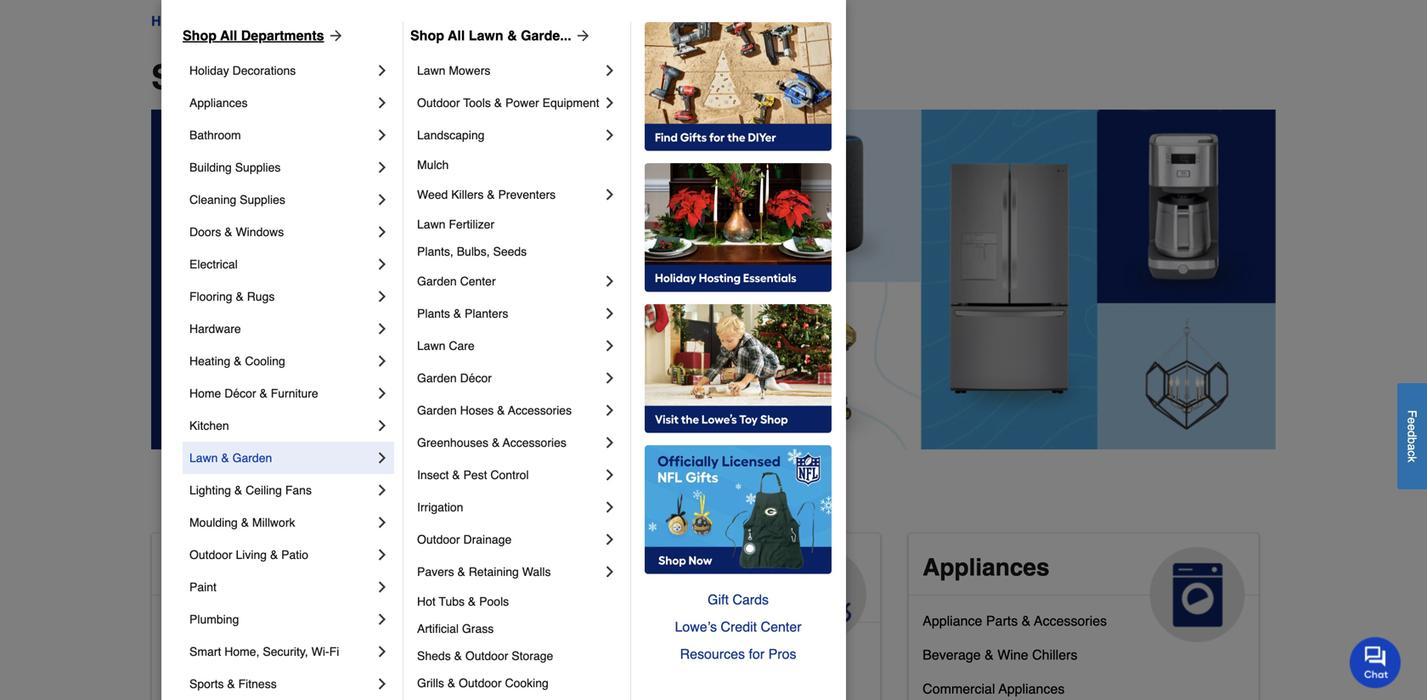 Task type: locate. For each thing, give the bounding box(es) containing it.
bathroom
[[189, 128, 241, 142], [234, 613, 293, 629]]

lawn up the plants,
[[417, 218, 446, 231]]

departments up "landscaping"
[[297, 58, 505, 97]]

bulbs,
[[457, 245, 490, 258]]

security,
[[263, 645, 308, 659]]

plants, bulbs, seeds link
[[417, 238, 619, 265]]

storage
[[512, 649, 553, 663]]

building
[[189, 161, 232, 174]]

all for shop all departments
[[245, 58, 288, 97]]

bathroom up building
[[189, 128, 241, 142]]

garden down lawn care
[[417, 371, 457, 385]]

1 horizontal spatial all
[[245, 58, 288, 97]]

departments link
[[204, 11, 282, 31]]

center down bulbs,
[[460, 274, 496, 288]]

hot tubs & pools
[[417, 595, 509, 608]]

accessible up the sports
[[166, 647, 231, 663]]

departments for shop
[[297, 58, 505, 97]]

livestock
[[544, 640, 601, 656]]

chevron right image for plants & planters
[[602, 305, 619, 322]]

outdoor tools & power equipment link
[[417, 87, 602, 119]]

0 horizontal spatial décor
[[225, 387, 256, 400]]

0 vertical spatial bathroom
[[189, 128, 241, 142]]

1 vertical spatial pet
[[544, 674, 565, 690]]

supplies for building supplies
[[235, 161, 281, 174]]

b
[[1406, 437, 1419, 444]]

enjoy savings year-round. no matter what you're shopping for, find what you need at a great price. image
[[151, 110, 1276, 449]]

&
[[507, 28, 517, 43], [494, 96, 502, 110], [487, 188, 495, 201], [225, 225, 232, 239], [236, 290, 244, 303], [454, 307, 461, 320], [234, 354, 242, 368], [260, 387, 267, 400], [497, 404, 505, 417], [492, 436, 500, 449], [221, 451, 229, 465], [452, 468, 460, 482], [234, 483, 242, 497], [241, 516, 249, 529], [270, 548, 278, 562], [630, 554, 647, 581], [458, 565, 465, 579], [468, 595, 476, 608], [1022, 613, 1031, 629], [985, 647, 994, 663], [454, 649, 462, 663], [661, 674, 670, 690], [448, 676, 456, 690], [227, 677, 235, 691], [270, 681, 279, 697]]

shop all lawn & garde...
[[410, 28, 572, 43]]

0 horizontal spatial all
[[220, 28, 237, 43]]

chevron right image for lawn mowers
[[602, 62, 619, 79]]

garden
[[417, 274, 457, 288], [417, 371, 457, 385], [417, 404, 457, 417], [232, 451, 272, 465]]

arrow right image
[[572, 27, 592, 44]]

shop
[[183, 28, 217, 43], [410, 28, 444, 43]]

beverage
[[923, 647, 981, 663]]

lawn care
[[417, 339, 475, 353]]

care
[[449, 339, 475, 353], [544, 581, 597, 608]]

pet left 'beds,'
[[544, 674, 565, 690]]

accessories up control on the bottom left
[[503, 436, 567, 449]]

grass
[[462, 622, 494, 636]]

décor
[[460, 371, 492, 385], [225, 387, 256, 400]]

0 horizontal spatial care
[[449, 339, 475, 353]]

accessible down moulding
[[166, 554, 290, 581]]

2 horizontal spatial all
[[448, 28, 465, 43]]

1 shop from the left
[[183, 28, 217, 43]]

chevron right image for smart home, security, wi-fi
[[374, 643, 391, 660]]

chevron right image
[[374, 62, 391, 79], [602, 62, 619, 79], [374, 127, 391, 144], [602, 127, 619, 144], [374, 159, 391, 176], [374, 191, 391, 208], [374, 223, 391, 240], [374, 288, 391, 305], [374, 320, 391, 337], [602, 337, 619, 354], [602, 370, 619, 387], [374, 417, 391, 434], [602, 466, 619, 483], [602, 499, 619, 516], [374, 611, 391, 628], [374, 643, 391, 660]]

care inside animal & pet care
[[544, 581, 597, 608]]

accessible entry & home link
[[166, 677, 319, 700]]

0 vertical spatial care
[[449, 339, 475, 353]]

outdoor down sheds & outdoor storage
[[459, 676, 502, 690]]

0 horizontal spatial center
[[460, 274, 496, 288]]

bathroom up smart home, security, wi-fi
[[234, 613, 293, 629]]

outdoor
[[417, 96, 460, 110], [417, 533, 460, 546], [189, 548, 232, 562], [465, 649, 508, 663], [459, 676, 502, 690]]

landscaping
[[417, 128, 485, 142]]

mulch
[[417, 158, 449, 172]]

outdoor up "landscaping"
[[417, 96, 460, 110]]

chevron right image for doors & windows
[[374, 223, 391, 240]]

accessible down smart
[[166, 681, 231, 697]]

shop all departments link
[[183, 25, 345, 46]]

departments up 'holiday decorations' link
[[241, 28, 324, 43]]

appliances up parts
[[923, 554, 1050, 581]]

4 accessible from the top
[[166, 681, 231, 697]]

garden down the plants,
[[417, 274, 457, 288]]

commercial appliances
[[923, 681, 1065, 697]]

1 vertical spatial appliances
[[923, 554, 1050, 581]]

appliances down "wine"
[[999, 681, 1065, 697]]

accessible inside 'link'
[[166, 681, 231, 697]]

chevron right image
[[374, 94, 391, 111], [602, 94, 619, 111], [602, 186, 619, 203], [374, 256, 391, 273], [602, 273, 619, 290], [602, 305, 619, 322], [374, 353, 391, 370], [374, 385, 391, 402], [602, 402, 619, 419], [602, 434, 619, 451], [374, 449, 391, 466], [374, 482, 391, 499], [374, 514, 391, 531], [602, 531, 619, 548], [374, 546, 391, 563], [602, 563, 619, 580], [374, 579, 391, 596], [374, 675, 391, 692]]

all for shop all lawn & garde...
[[448, 28, 465, 43]]

lighting & ceiling fans
[[189, 483, 312, 497]]

all up lawn mowers
[[448, 28, 465, 43]]

1 horizontal spatial pet
[[654, 554, 691, 581]]

kitchen
[[189, 419, 229, 432]]

0 horizontal spatial appliances link
[[189, 87, 374, 119]]

lawn mowers
[[417, 64, 491, 77]]

furniture down the resources
[[674, 674, 728, 690]]

1 vertical spatial center
[[761, 619, 802, 635]]

preventers
[[498, 188, 556, 201]]

e up "d"
[[1406, 417, 1419, 424]]

credit
[[721, 619, 757, 635]]

lawn down kitchen
[[189, 451, 218, 465]]

0 vertical spatial décor
[[460, 371, 492, 385]]

1 horizontal spatial care
[[544, 581, 597, 608]]

2 vertical spatial accessories
[[1034, 613, 1107, 629]]

chevron right image for flooring & rugs
[[374, 288, 391, 305]]

livestock supplies
[[544, 640, 657, 656]]

lawn for lawn fertilizer
[[417, 218, 446, 231]]

e up b
[[1406, 424, 1419, 431]]

1 horizontal spatial furniture
[[674, 674, 728, 690]]

center up pros
[[761, 619, 802, 635]]

& right pavers
[[458, 565, 465, 579]]

1 horizontal spatial appliances link
[[909, 534, 1259, 642]]

furniture
[[271, 387, 318, 400], [674, 674, 728, 690]]

appliances link down decorations at the top left
[[189, 87, 374, 119]]

supplies up houses,
[[605, 640, 657, 656]]

& down garden hoses & accessories
[[492, 436, 500, 449]]

chevron right image for insect & pest control
[[602, 466, 619, 483]]

1 vertical spatial accessories
[[503, 436, 567, 449]]

shop up lawn mowers
[[410, 28, 444, 43]]

1 horizontal spatial center
[[761, 619, 802, 635]]

shop up holiday
[[183, 28, 217, 43]]

chevron right image for garden center
[[602, 273, 619, 290]]

chevron right image for outdoor living & patio
[[374, 546, 391, 563]]

0 vertical spatial pet
[[654, 554, 691, 581]]

garden for garden hoses & accessories
[[417, 404, 457, 417]]

building supplies link
[[189, 151, 374, 184]]

outdoor tools & power equipment
[[417, 96, 599, 110]]

weed killers & preventers link
[[417, 178, 602, 211]]

supplies up windows
[[240, 193, 285, 206]]

pet up lowe's
[[654, 554, 691, 581]]

moulding
[[189, 516, 238, 529]]

animal & pet care image
[[772, 547, 867, 642]]

plumbing
[[189, 613, 239, 626]]

seeds
[[493, 245, 527, 258]]

supplies up the cleaning supplies
[[235, 161, 281, 174]]

accessories for appliance parts & accessories
[[1034, 613, 1107, 629]]

care down plants & planters
[[449, 339, 475, 353]]

2 vertical spatial appliances
[[999, 681, 1065, 697]]

décor down heating & cooling
[[225, 387, 256, 400]]

lawn & garden link
[[189, 442, 374, 474]]

chevron right image for moulding & millwork
[[374, 514, 391, 531]]

shop for shop all departments
[[183, 28, 217, 43]]

0 horizontal spatial pet
[[544, 674, 565, 690]]

& right tubs on the left bottom
[[468, 595, 476, 608]]

0 vertical spatial supplies
[[235, 161, 281, 174]]

garden up greenhouses on the left of the page
[[417, 404, 457, 417]]

animal
[[544, 554, 624, 581]]

0 vertical spatial center
[[460, 274, 496, 288]]

lawn down 'plants'
[[417, 339, 446, 353]]

accessories up chillers
[[1034, 613, 1107, 629]]

living
[[236, 548, 267, 562]]

outdoor inside 'link'
[[417, 533, 460, 546]]

planters
[[465, 307, 508, 320]]

visit the lowe's toy shop. image
[[645, 304, 832, 433]]

0 vertical spatial furniture
[[271, 387, 318, 400]]

smart
[[189, 645, 221, 659]]

accessible home
[[166, 554, 363, 581]]

& right entry
[[270, 681, 279, 697]]

garden center
[[417, 274, 496, 288]]

0 horizontal spatial shop
[[183, 28, 217, 43]]

& down the cooling
[[260, 387, 267, 400]]

0 vertical spatial accessories
[[508, 404, 572, 417]]

greenhouses & accessories link
[[417, 427, 602, 459]]

home inside 'link'
[[283, 681, 319, 697]]

k
[[1406, 456, 1419, 462]]

1 vertical spatial care
[[544, 581, 597, 608]]

chevron right image for outdoor drainage
[[602, 531, 619, 548]]

care down walls
[[544, 581, 597, 608]]

2 accessible from the top
[[166, 613, 231, 629]]

2 shop from the left
[[410, 28, 444, 43]]

1 e from the top
[[1406, 417, 1419, 424]]

& right hoses
[[497, 404, 505, 417]]

accessories for garden hoses & accessories
[[508, 404, 572, 417]]

1 vertical spatial appliances link
[[909, 534, 1259, 642]]

chevron right image for garden décor
[[602, 370, 619, 387]]

pavers & retaining walls
[[417, 565, 551, 579]]

holiday hosting essentials. image
[[645, 163, 832, 292]]

3 accessible from the top
[[166, 647, 231, 663]]

all for shop all departments
[[220, 28, 237, 43]]

accessories up greenhouses & accessories link
[[508, 404, 572, 417]]

1 horizontal spatial décor
[[460, 371, 492, 385]]

lawn left mowers
[[417, 64, 446, 77]]

appliances down holiday
[[189, 96, 248, 110]]

pools
[[479, 595, 509, 608]]

chevron right image for paint
[[374, 579, 391, 596]]

officially licensed n f l gifts. shop now. image
[[645, 445, 832, 574]]

outdoor down moulding
[[189, 548, 232, 562]]

2 e from the top
[[1406, 424, 1419, 431]]

accessible for accessible bedroom
[[166, 647, 231, 663]]

pet inside animal & pet care
[[654, 554, 691, 581]]

smart home, security, wi-fi link
[[189, 636, 374, 668]]

1 accessible from the top
[[166, 554, 290, 581]]

accessible bathroom
[[166, 613, 293, 629]]

chevron right image for kitchen
[[374, 417, 391, 434]]

& up lighting on the left bottom of the page
[[221, 451, 229, 465]]

beverage & wine chillers
[[923, 647, 1078, 663]]

lowe's
[[675, 619, 717, 635]]

walls
[[522, 565, 551, 579]]

shop
[[151, 58, 236, 97]]

0 horizontal spatial furniture
[[271, 387, 318, 400]]

accessible for accessible bathroom
[[166, 613, 231, 629]]

bedroom
[[234, 647, 290, 663]]

a
[[1406, 444, 1419, 450]]

& left "wine"
[[985, 647, 994, 663]]

chevron right image for outdoor tools & power equipment
[[602, 94, 619, 111]]

shop for shop all lawn & garde...
[[410, 28, 444, 43]]

1 vertical spatial décor
[[225, 387, 256, 400]]

chevron right image for home décor & furniture
[[374, 385, 391, 402]]

lawn & garden
[[189, 451, 272, 465]]

& right "animal"
[[630, 554, 647, 581]]

rugs
[[247, 290, 275, 303]]

chevron right image for heating & cooling
[[374, 353, 391, 370]]

insect
[[417, 468, 449, 482]]

lawn for lawn & garden
[[189, 451, 218, 465]]

lawn mowers link
[[417, 54, 602, 87]]

décor up hoses
[[460, 371, 492, 385]]

accessible up smart
[[166, 613, 231, 629]]

all
[[220, 28, 237, 43], [448, 28, 465, 43], [245, 58, 288, 97]]

lawn fertilizer link
[[417, 211, 619, 238]]

gift cards
[[708, 592, 769, 608]]

paint link
[[189, 571, 374, 603]]

& right sheds
[[454, 649, 462, 663]]

chevron right image for garden hoses & accessories
[[602, 402, 619, 419]]

all up holiday decorations
[[220, 28, 237, 43]]

lighting & ceiling fans link
[[189, 474, 374, 506]]

ceiling
[[246, 483, 282, 497]]

1 vertical spatial supplies
[[240, 193, 285, 206]]

all down shop all departments link
[[245, 58, 288, 97]]

fi
[[329, 645, 339, 659]]

1 horizontal spatial shop
[[410, 28, 444, 43]]

accessible bedroom link
[[166, 643, 290, 677]]

grills
[[417, 676, 444, 690]]

outdoor down irrigation at the left bottom
[[417, 533, 460, 546]]

2 vertical spatial supplies
[[605, 640, 657, 656]]

appliances link
[[189, 87, 374, 119], [909, 534, 1259, 642]]

appliances link up chillers
[[909, 534, 1259, 642]]

chevron right image for cleaning supplies
[[374, 191, 391, 208]]

furniture up 'kitchen' "link"
[[271, 387, 318, 400]]

insect & pest control link
[[417, 459, 602, 491]]



Task type: vqa. For each thing, say whether or not it's contained in the screenshot.
the Pet within the animal & pet care
yes



Task type: describe. For each thing, give the bounding box(es) containing it.
0 vertical spatial appliances
[[189, 96, 248, 110]]

1 vertical spatial bathroom
[[234, 613, 293, 629]]

irrigation link
[[417, 491, 602, 523]]

moulding & millwork
[[189, 516, 295, 529]]

chevron right image for sports & fitness
[[374, 675, 391, 692]]

supplies for cleaning supplies
[[240, 193, 285, 206]]

garden for garden décor
[[417, 371, 457, 385]]

hardware
[[189, 322, 241, 336]]

chillers
[[1032, 647, 1078, 663]]

chevron right image for plumbing
[[374, 611, 391, 628]]

chevron right image for lawn care
[[602, 337, 619, 354]]

tubs
[[439, 595, 465, 608]]

departments up holiday decorations
[[204, 13, 282, 29]]

artificial grass
[[417, 622, 494, 636]]

décor for lawn
[[460, 371, 492, 385]]

killers
[[451, 188, 484, 201]]

chevron right image for pavers & retaining walls
[[602, 563, 619, 580]]

beds,
[[568, 674, 603, 690]]

& left patio
[[270, 548, 278, 562]]

& right tools
[[494, 96, 502, 110]]

lawn for lawn mowers
[[417, 64, 446, 77]]

wine
[[998, 647, 1029, 663]]

bathroom link
[[189, 119, 374, 151]]

pet beds, houses, & furniture
[[544, 674, 728, 690]]

outdoor for outdoor drainage
[[417, 533, 460, 546]]

decorations
[[232, 64, 296, 77]]

& right parts
[[1022, 613, 1031, 629]]

wi-
[[312, 645, 329, 659]]

grills & outdoor cooking link
[[417, 670, 619, 697]]

chevron right image for bathroom
[[374, 127, 391, 144]]

grills & outdoor cooking
[[417, 676, 549, 690]]

resources
[[680, 646, 745, 662]]

home décor & furniture
[[189, 387, 318, 400]]

chat invite button image
[[1350, 636, 1402, 688]]

paint
[[189, 580, 217, 594]]

greenhouses & accessories
[[417, 436, 567, 449]]

departments for shop
[[241, 28, 324, 43]]

garde...
[[521, 28, 572, 43]]

heating & cooling
[[189, 354, 285, 368]]

sheds & outdoor storage link
[[417, 642, 619, 670]]

& down accessible bedroom link
[[227, 677, 235, 691]]

lowe's credit center
[[675, 619, 802, 635]]

sports & fitness
[[189, 677, 277, 691]]

supplies for livestock supplies
[[605, 640, 657, 656]]

pet beds, houses, & furniture link
[[544, 670, 728, 700]]

accessible for accessible entry & home
[[166, 681, 231, 697]]

cards
[[733, 592, 769, 608]]

& right "doors"
[[225, 225, 232, 239]]

garden décor
[[417, 371, 492, 385]]

accessible bathroom link
[[166, 609, 293, 643]]

chevron right image for lighting & ceiling fans
[[374, 482, 391, 499]]

for
[[749, 646, 765, 662]]

electrical link
[[189, 248, 374, 280]]

tools
[[463, 96, 491, 110]]

landscaping link
[[417, 119, 602, 151]]

c
[[1406, 450, 1419, 456]]

f
[[1406, 410, 1419, 417]]

& left "rugs"
[[236, 290, 244, 303]]

weed killers & preventers
[[417, 188, 556, 201]]

garden up lighting & ceiling fans at the left
[[232, 451, 272, 465]]

chevron right image for irrigation
[[602, 499, 619, 516]]

décor for departments
[[225, 387, 256, 400]]

home link
[[151, 11, 189, 31]]

accessible entry & home
[[166, 681, 319, 697]]

shop all departments
[[183, 28, 324, 43]]

hardware link
[[189, 313, 374, 345]]

home décor & furniture link
[[189, 377, 374, 410]]

chevron right image for appliances
[[374, 94, 391, 111]]

chevron right image for greenhouses & accessories
[[602, 434, 619, 451]]

moulding & millwork link
[[189, 506, 374, 539]]

heating & cooling link
[[189, 345, 374, 377]]

resources for pros
[[680, 646, 797, 662]]

arrow right image
[[324, 27, 345, 44]]

& right 'plants'
[[454, 307, 461, 320]]

kitchen link
[[189, 410, 374, 442]]

find gifts for the diyer. image
[[645, 22, 832, 151]]

& left the cooling
[[234, 354, 242, 368]]

& inside animal & pet care
[[630, 554, 647, 581]]

accessible for accessible home
[[166, 554, 290, 581]]

chevron right image for lawn & garden
[[374, 449, 391, 466]]

plants & planters link
[[417, 297, 602, 330]]

outdoor living & patio link
[[189, 539, 374, 571]]

appliances image
[[1150, 547, 1245, 642]]

outdoor for outdoor living & patio
[[189, 548, 232, 562]]

livestock supplies link
[[544, 636, 657, 670]]

lighting
[[189, 483, 231, 497]]

parts
[[986, 613, 1018, 629]]

fitness
[[238, 677, 277, 691]]

entry
[[234, 681, 266, 697]]

& right houses,
[[661, 674, 670, 690]]

outdoor up grills & outdoor cooking
[[465, 649, 508, 663]]

& left garde...
[[507, 28, 517, 43]]

accessible home link
[[152, 534, 502, 642]]

garden for garden center
[[417, 274, 457, 288]]

greenhouses
[[417, 436, 489, 449]]

hot
[[417, 595, 436, 608]]

mowers
[[449, 64, 491, 77]]

accessible bedroom
[[166, 647, 290, 663]]

outdoor living & patio
[[189, 548, 309, 562]]

& left ceiling
[[234, 483, 242, 497]]

appliance parts & accessories
[[923, 613, 1107, 629]]

pros
[[769, 646, 797, 662]]

pavers
[[417, 565, 454, 579]]

outdoor for outdoor tools & power equipment
[[417, 96, 460, 110]]

sports
[[189, 677, 224, 691]]

accessible home image
[[393, 547, 488, 642]]

hot tubs & pools link
[[417, 588, 619, 615]]

pest
[[463, 468, 487, 482]]

heating
[[189, 354, 230, 368]]

commercial
[[923, 681, 995, 697]]

chevron right image for electrical
[[374, 256, 391, 273]]

chevron right image for holiday decorations
[[374, 62, 391, 79]]

1 vertical spatial furniture
[[674, 674, 728, 690]]

windows
[[236, 225, 284, 239]]

lawn care link
[[417, 330, 602, 362]]

appliance
[[923, 613, 983, 629]]

& right grills at the left bottom of the page
[[448, 676, 456, 690]]

garden center link
[[417, 265, 602, 297]]

plants, bulbs, seeds
[[417, 245, 527, 258]]

holiday decorations
[[189, 64, 296, 77]]

cleaning supplies
[[189, 193, 285, 206]]

sheds
[[417, 649, 451, 663]]

gift
[[708, 592, 729, 608]]

fertilizer
[[449, 218, 495, 231]]

0 vertical spatial appliances link
[[189, 87, 374, 119]]

chevron right image for hardware
[[374, 320, 391, 337]]

holiday
[[189, 64, 229, 77]]

resources for pros link
[[645, 641, 832, 668]]

smart home, security, wi-fi
[[189, 645, 339, 659]]

electrical
[[189, 257, 238, 271]]

cleaning supplies link
[[189, 184, 374, 216]]

lawn fertilizer
[[417, 218, 495, 231]]

& right killers
[[487, 188, 495, 201]]

lawn for lawn care
[[417, 339, 446, 353]]

cooking
[[505, 676, 549, 690]]

& left millwork
[[241, 516, 249, 529]]

chevron right image for landscaping
[[602, 127, 619, 144]]

chevron right image for building supplies
[[374, 159, 391, 176]]

appliances inside commercial appliances link
[[999, 681, 1065, 697]]

animal & pet care
[[544, 554, 691, 608]]

& left pest
[[452, 468, 460, 482]]

chevron right image for weed killers & preventers
[[602, 186, 619, 203]]

home,
[[225, 645, 260, 659]]

holiday decorations link
[[189, 54, 374, 87]]

lawn up mowers
[[469, 28, 504, 43]]



